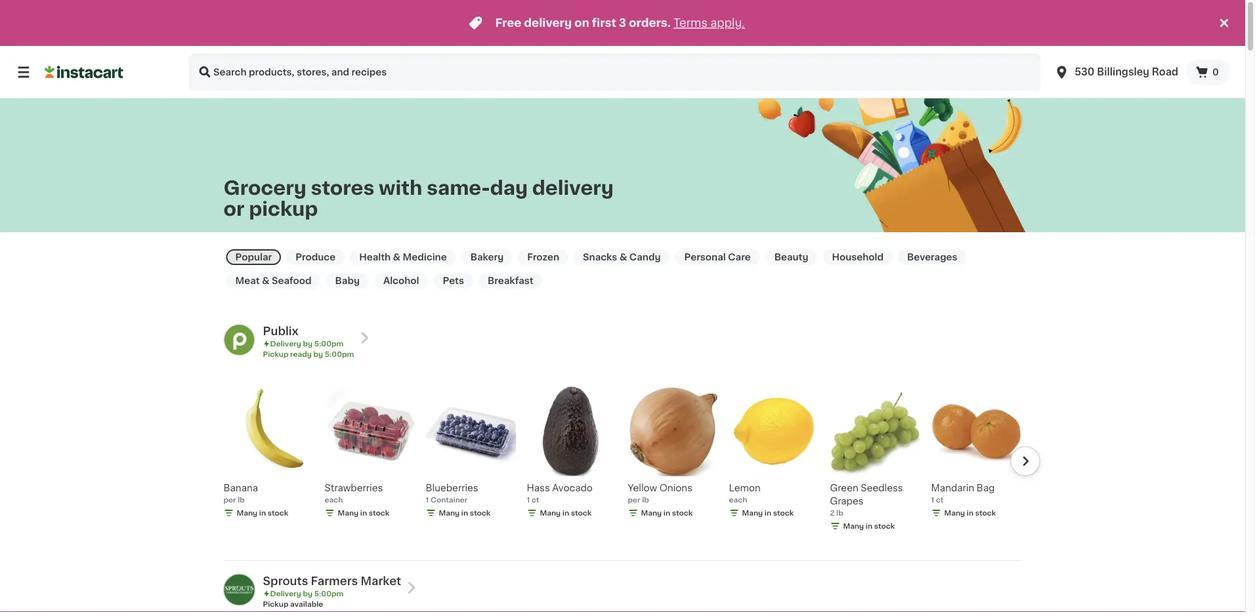 Task type: vqa. For each thing, say whether or not it's contained in the screenshot.
THE SEE ELIGIBLE ITEMS on the bottom of the page
no



Task type: locate. For each thing, give the bounding box(es) containing it.
many in stock down "green seedless grapes 2 lb"
[[844, 523, 895, 530]]

delivery for publix
[[270, 341, 301, 348]]

delivery by 5:00pm up pickup ready by 5:00pm
[[270, 341, 344, 348]]

0 horizontal spatial 1
[[426, 497, 429, 504]]

530 billingsley road button
[[1046, 54, 1187, 91]]

many down mandarin bag 1 ct
[[945, 510, 966, 517]]

1 left container
[[426, 497, 429, 504]]

2 delivery from the top
[[270, 591, 301, 598]]

by for publix
[[303, 341, 313, 348]]

beauty link
[[765, 250, 818, 265]]

3 1 from the left
[[932, 497, 935, 504]]

pickup
[[263, 351, 289, 358], [263, 601, 289, 608]]

1 vertical spatial pickup
[[263, 601, 289, 608]]

stores
[[311, 179, 375, 197]]

hass
[[527, 484, 550, 493]]

& right meat
[[262, 276, 270, 286]]

instacart logo image
[[45, 64, 123, 80]]

each down lemon
[[729, 497, 748, 504]]

grapes
[[830, 497, 864, 506]]

each down strawberries
[[325, 497, 343, 504]]

many for mandarin
[[945, 510, 966, 517]]

1 horizontal spatial ct
[[936, 497, 944, 504]]

2 horizontal spatial lb
[[837, 510, 844, 517]]

each for strawberries
[[325, 497, 343, 504]]

banana
[[224, 484, 258, 493]]

lb
[[238, 497, 245, 504], [642, 497, 649, 504], [837, 510, 844, 517]]

1 horizontal spatial lb
[[642, 497, 649, 504]]

meat
[[235, 276, 260, 286]]

& right health
[[393, 253, 401, 262]]

produce link
[[286, 250, 345, 265]]

stock for banana
[[268, 510, 289, 517]]

household link
[[823, 250, 893, 265]]

many down grapes
[[844, 523, 864, 530]]

many down lemon each
[[742, 510, 763, 517]]

delivery down "sprouts"
[[270, 591, 301, 598]]

available
[[290, 601, 323, 608]]

popular
[[235, 253, 272, 262]]

delivery
[[270, 341, 301, 348], [270, 591, 301, 598]]

grocery stores with same-day delivery or pickup main content
[[0, 90, 1246, 613]]

many in stock down container
[[439, 510, 491, 517]]

2 ct from the left
[[936, 497, 944, 504]]

2 1 from the left
[[527, 497, 530, 504]]

many
[[237, 510, 258, 517], [338, 510, 359, 517], [439, 510, 460, 517], [540, 510, 561, 517], [641, 510, 662, 517], [742, 510, 763, 517], [945, 510, 966, 517], [844, 523, 864, 530]]

2 per from the left
[[628, 497, 641, 504]]

by up pickup ready by 5:00pm
[[303, 341, 313, 348]]

delivery down publix
[[270, 341, 301, 348]]

bag
[[977, 484, 995, 493]]

lb right the 2
[[837, 510, 844, 517]]

delivery right day
[[532, 179, 614, 197]]

ct down hass
[[532, 497, 540, 504]]

in for banana
[[259, 510, 266, 517]]

pickup available
[[263, 601, 323, 608]]

1 vertical spatial 5:00pm
[[325, 351, 354, 358]]

ct inside "hass avocado 1 ct"
[[532, 497, 540, 504]]

snacks & candy link
[[574, 250, 670, 265]]

care
[[728, 253, 751, 262]]

0 horizontal spatial ct
[[532, 497, 540, 504]]

0 vertical spatial delivery
[[270, 341, 301, 348]]

many in stock for yellow
[[641, 510, 693, 517]]

1 horizontal spatial 1
[[527, 497, 530, 504]]

0 vertical spatial pickup
[[263, 351, 289, 358]]

1 vertical spatial delivery
[[270, 591, 301, 598]]

& left candy
[[620, 253, 627, 262]]

2 horizontal spatial &
[[620, 253, 627, 262]]

1 delivery by 5:00pm from the top
[[270, 341, 344, 348]]

meat & seafood
[[235, 276, 312, 286]]

delivery by 5:00pm up "available"
[[270, 591, 344, 598]]

limited time offer region
[[0, 0, 1217, 46]]

many in stock for hass
[[540, 510, 592, 517]]

1 horizontal spatial per
[[628, 497, 641, 504]]

1 delivery from the top
[[270, 341, 301, 348]]

road
[[1152, 67, 1179, 77]]

pickup down "sprouts"
[[263, 601, 289, 608]]

many in stock down lemon each
[[742, 510, 794, 517]]

many for lemon
[[742, 510, 763, 517]]

container
[[431, 497, 468, 504]]

per
[[224, 497, 236, 504], [628, 497, 641, 504]]

farmers
[[311, 576, 358, 587]]

1 inside "hass avocado 1 ct"
[[527, 497, 530, 504]]

in for blueberries
[[462, 510, 468, 517]]

apply.
[[711, 17, 745, 29]]

per down yellow
[[628, 497, 641, 504]]

per down banana
[[224, 497, 236, 504]]

0 horizontal spatial &
[[262, 276, 270, 286]]

lb down yellow
[[642, 497, 649, 504]]

ct for mandarin
[[936, 497, 944, 504]]

many down banana per lb
[[237, 510, 258, 517]]

& for meat
[[262, 276, 270, 286]]

0 vertical spatial 5:00pm
[[314, 341, 344, 348]]

many for banana
[[237, 510, 258, 517]]

1 inside blueberries 1 container
[[426, 497, 429, 504]]

1 down hass
[[527, 497, 530, 504]]

bakery
[[471, 253, 504, 262]]

stock for strawberries
[[369, 510, 390, 517]]

many in stock down "hass avocado 1 ct"
[[540, 510, 592, 517]]

5:00pm down the sprouts farmers market
[[314, 591, 344, 598]]

sprouts
[[263, 576, 308, 587]]

many down "hass avocado 1 ct"
[[540, 510, 561, 517]]

1 down 'mandarin'
[[932, 497, 935, 504]]

yellow onions per lb
[[628, 484, 693, 504]]

ready
[[290, 351, 312, 358]]

terms apply. link
[[674, 17, 745, 29]]

None search field
[[189, 54, 1041, 91]]

each inside lemon each
[[729, 497, 748, 504]]

many for blueberries
[[439, 510, 460, 517]]

lb down banana
[[238, 497, 245, 504]]

each inside strawberries each
[[325, 497, 343, 504]]

by right "ready"
[[314, 351, 323, 358]]

many down container
[[439, 510, 460, 517]]

beverages link
[[898, 250, 967, 265]]

delivery left on
[[524, 17, 572, 29]]

each
[[325, 497, 343, 504], [729, 497, 748, 504]]

2 delivery by 5:00pm from the top
[[270, 591, 344, 598]]

day
[[490, 179, 528, 197]]

mandarin bag 1 ct
[[932, 484, 995, 504]]

lemon
[[729, 484, 761, 493]]

delivery
[[524, 17, 572, 29], [532, 179, 614, 197]]

ct down 'mandarin'
[[936, 497, 944, 504]]

2 pickup from the top
[[263, 601, 289, 608]]

snacks & candy
[[583, 253, 661, 262]]

many in stock down banana per lb
[[237, 510, 289, 517]]

frozen link
[[518, 250, 569, 265]]

by for sprouts farmers market
[[303, 591, 313, 598]]

5:00pm up pickup ready by 5:00pm
[[314, 341, 344, 348]]

1 inside mandarin bag 1 ct
[[932, 497, 935, 504]]

in for yellow
[[664, 510, 671, 517]]

frozen
[[528, 253, 560, 262]]

in
[[259, 510, 266, 517], [360, 510, 367, 517], [462, 510, 468, 517], [563, 510, 569, 517], [664, 510, 671, 517], [765, 510, 772, 517], [967, 510, 974, 517], [866, 523, 873, 530]]

by up "available"
[[303, 591, 313, 598]]

stock
[[268, 510, 289, 517], [369, 510, 390, 517], [470, 510, 491, 517], [571, 510, 592, 517], [672, 510, 693, 517], [773, 510, 794, 517], [976, 510, 996, 517], [875, 523, 895, 530]]

0 horizontal spatial per
[[224, 497, 236, 504]]

stock for yellow onions
[[672, 510, 693, 517]]

alcohol
[[383, 276, 419, 286]]

0 horizontal spatial each
[[325, 497, 343, 504]]

1 each from the left
[[325, 497, 343, 504]]

stock for mandarin bag
[[976, 510, 996, 517]]

many in stock
[[237, 510, 289, 517], [338, 510, 390, 517], [439, 510, 491, 517], [540, 510, 592, 517], [641, 510, 693, 517], [742, 510, 794, 517], [945, 510, 996, 517], [844, 523, 895, 530]]

bakery link
[[461, 250, 513, 265]]

1 horizontal spatial each
[[729, 497, 748, 504]]

popular link
[[226, 250, 281, 265]]

1 for mandarin bag
[[932, 497, 935, 504]]

free
[[495, 17, 522, 29]]

0 vertical spatial by
[[303, 341, 313, 348]]

ct
[[532, 497, 540, 504], [936, 497, 944, 504]]

1 ct from the left
[[532, 497, 540, 504]]

delivery inside the limited time offer region
[[524, 17, 572, 29]]

1 horizontal spatial &
[[393, 253, 401, 262]]

1 vertical spatial delivery by 5:00pm
[[270, 591, 344, 598]]

2 vertical spatial by
[[303, 591, 313, 598]]

delivery inside grocery stores with same-day delivery or pickup
[[532, 179, 614, 197]]

strawberries each
[[325, 484, 383, 504]]

many in stock for mandarin
[[945, 510, 996, 517]]

&
[[393, 253, 401, 262], [620, 253, 627, 262], [262, 276, 270, 286]]

2 vertical spatial 5:00pm
[[314, 591, 344, 598]]

many down yellow onions per lb on the bottom right of the page
[[641, 510, 662, 517]]

1 per from the left
[[224, 497, 236, 504]]

2 each from the left
[[729, 497, 748, 504]]

pickup down publix
[[263, 351, 289, 358]]

0 vertical spatial delivery by 5:00pm
[[270, 341, 344, 348]]

onions
[[660, 484, 693, 493]]

5:00pm right "ready"
[[325, 351, 354, 358]]

many down strawberries each
[[338, 510, 359, 517]]

1 pickup from the top
[[263, 351, 289, 358]]

many in stock down mandarin bag 1 ct
[[945, 510, 996, 517]]

ct inside mandarin bag 1 ct
[[936, 497, 944, 504]]

many in stock down strawberries each
[[338, 510, 390, 517]]

1 1 from the left
[[426, 497, 429, 504]]

0 vertical spatial delivery
[[524, 17, 572, 29]]

stock for hass avocado
[[571, 510, 592, 517]]

0 horizontal spatial lb
[[238, 497, 245, 504]]

530
[[1075, 67, 1095, 77]]

mandarin
[[932, 484, 975, 493]]

2 horizontal spatial 1
[[932, 497, 935, 504]]

pets
[[443, 276, 464, 286]]

5:00pm
[[314, 341, 344, 348], [325, 351, 354, 358], [314, 591, 344, 598]]

1 vertical spatial delivery
[[532, 179, 614, 197]]

many in stock down yellow onions per lb on the bottom right of the page
[[641, 510, 693, 517]]

snacks
[[583, 253, 618, 262]]

many in stock for lemon
[[742, 510, 794, 517]]

many for hass
[[540, 510, 561, 517]]



Task type: describe. For each thing, give the bounding box(es) containing it.
530 billingsley road
[[1075, 67, 1179, 77]]

& for snacks
[[620, 253, 627, 262]]

market
[[361, 576, 401, 587]]

pickup
[[249, 200, 318, 218]]

sprouts farmers market image
[[224, 575, 255, 606]]

2
[[830, 510, 835, 517]]

green seedless grapes 2 lb
[[830, 484, 903, 517]]

many for green
[[844, 523, 864, 530]]

green
[[830, 484, 859, 493]]

breakfast
[[488, 276, 534, 286]]

lb inside banana per lb
[[238, 497, 245, 504]]

1 vertical spatial by
[[314, 351, 323, 358]]

health
[[359, 253, 391, 262]]

ct for hass
[[532, 497, 540, 504]]

many for strawberries
[[338, 510, 359, 517]]

in for lemon
[[765, 510, 772, 517]]

in for mandarin
[[967, 510, 974, 517]]

candy
[[630, 253, 661, 262]]

blueberries
[[426, 484, 479, 493]]

3
[[619, 17, 627, 29]]

pickup for sprouts farmers market
[[263, 601, 289, 608]]

publix
[[263, 326, 299, 337]]

first
[[592, 17, 617, 29]]

or
[[224, 200, 245, 218]]

breakfast link
[[479, 273, 543, 289]]

per inside yellow onions per lb
[[628, 497, 641, 504]]

personal care
[[685, 253, 751, 262]]

in for green
[[866, 523, 873, 530]]

baby
[[335, 276, 360, 286]]

item carousel region
[[205, 381, 1041, 556]]

530 billingsley road button
[[1054, 54, 1179, 91]]

health & medicine
[[359, 253, 447, 262]]

personal
[[685, 253, 726, 262]]

beverages
[[908, 253, 958, 262]]

terms
[[674, 17, 708, 29]]

sprouts farmers market
[[263, 576, 401, 587]]

household
[[832, 253, 884, 262]]

each for lemon
[[729, 497, 748, 504]]

medicine
[[403, 253, 447, 262]]

billingsley
[[1097, 67, 1150, 77]]

with
[[379, 179, 422, 197]]

baby link
[[326, 273, 369, 289]]

avocado
[[553, 484, 593, 493]]

delivery for sprouts farmers market
[[270, 591, 301, 598]]

1 for hass avocado
[[527, 497, 530, 504]]

grocery
[[224, 179, 307, 197]]

same-
[[427, 179, 490, 197]]

pickup for publix
[[263, 351, 289, 358]]

many in stock for green
[[844, 523, 895, 530]]

blueberries 1 container
[[426, 484, 479, 504]]

lb inside "green seedless grapes 2 lb"
[[837, 510, 844, 517]]

produce
[[296, 253, 336, 262]]

seedless
[[861, 484, 903, 493]]

lemon each
[[729, 484, 761, 504]]

delivery by 5:00pm for sprouts farmers market
[[270, 591, 344, 598]]

5:00pm for publix
[[314, 341, 344, 348]]

Search field
[[189, 54, 1041, 91]]

alcohol link
[[374, 273, 429, 289]]

pets link
[[434, 273, 474, 289]]

stock for blueberries
[[470, 510, 491, 517]]

delivery by 5:00pm for publix
[[270, 341, 344, 348]]

health & medicine link
[[350, 250, 456, 265]]

many in stock for strawberries
[[338, 510, 390, 517]]

in for strawberries
[[360, 510, 367, 517]]

many in stock for blueberries
[[439, 510, 491, 517]]

orders.
[[629, 17, 671, 29]]

0
[[1213, 68, 1220, 77]]

& for health
[[393, 253, 401, 262]]

grocery stores with same-day delivery or pickup
[[224, 179, 614, 218]]

strawberries
[[325, 484, 383, 493]]

on
[[575, 17, 590, 29]]

many for yellow
[[641, 510, 662, 517]]

many in stock for banana
[[237, 510, 289, 517]]

in for hass
[[563, 510, 569, 517]]

meat & seafood link
[[226, 273, 321, 289]]

pickup ready by 5:00pm
[[263, 351, 354, 358]]

stock for lemon
[[773, 510, 794, 517]]

per inside banana per lb
[[224, 497, 236, 504]]

0 button
[[1187, 59, 1230, 85]]

seafood
[[272, 276, 312, 286]]

5:00pm for sprouts farmers market
[[314, 591, 344, 598]]

publix image
[[224, 324, 255, 356]]

personal care link
[[675, 250, 760, 265]]

banana per lb
[[224, 484, 258, 504]]

hass avocado 1 ct
[[527, 484, 593, 504]]

beauty
[[775, 253, 809, 262]]

free delivery on first 3 orders. terms apply.
[[495, 17, 745, 29]]

lb inside yellow onions per lb
[[642, 497, 649, 504]]

yellow
[[628, 484, 657, 493]]

stock for green seedless grapes
[[875, 523, 895, 530]]



